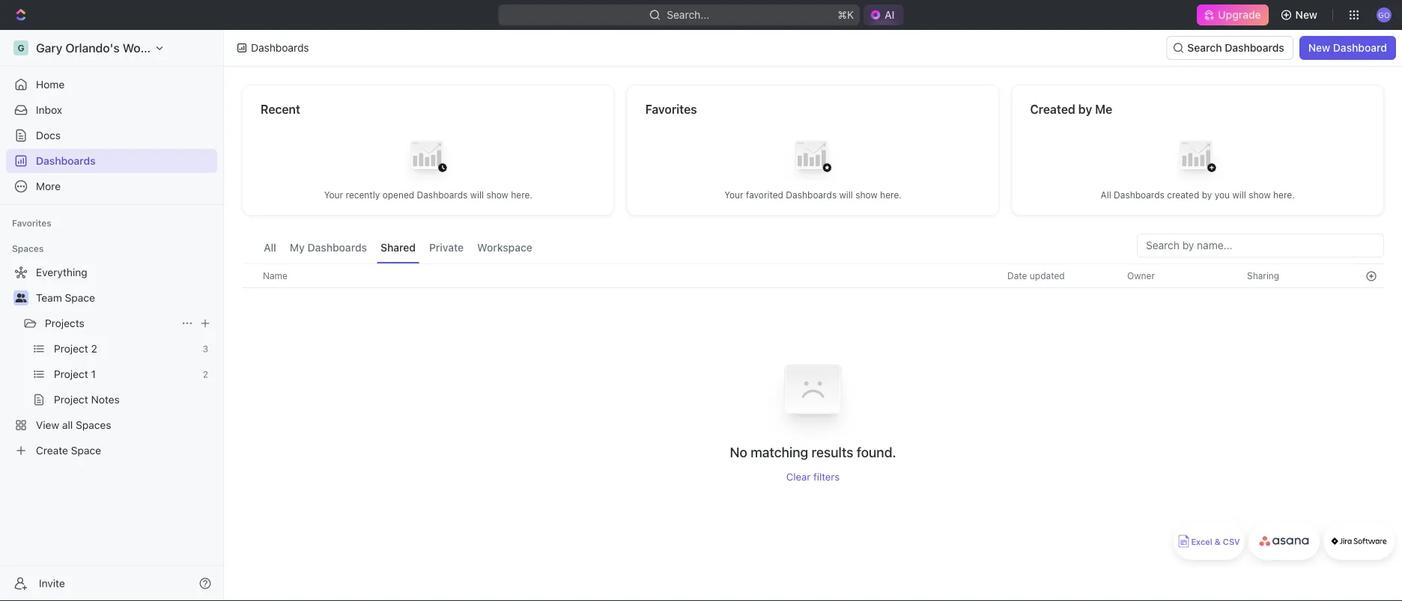 Task type: describe. For each thing, give the bounding box(es) containing it.
home link
[[6, 73, 217, 97]]

notes
[[91, 394, 120, 406]]

create space link
[[6, 439, 214, 463]]

opened
[[382, 190, 414, 200]]

team space link
[[36, 286, 214, 310]]

owner
[[1127, 271, 1155, 281]]

team space
[[36, 292, 95, 304]]

tree inside sidebar navigation
[[6, 261, 217, 463]]

3 show from the left
[[1249, 190, 1271, 200]]

all for all
[[264, 242, 276, 254]]

team
[[36, 292, 62, 304]]

go
[[1378, 10, 1390, 19]]

everything
[[36, 266, 87, 279]]

2 show from the left
[[856, 190, 878, 200]]

1 horizontal spatial favorites
[[645, 102, 697, 116]]

create space
[[36, 445, 101, 457]]

search dashboards
[[1187, 42, 1284, 54]]

dashboards down no recent dashboards image on the top left of the page
[[417, 190, 468, 200]]

go button
[[1372, 3, 1396, 27]]

inbox
[[36, 104, 62, 116]]

docs
[[36, 129, 61, 142]]

user group image
[[15, 294, 27, 303]]

new dashboard
[[1308, 42, 1387, 54]]

no created by me dashboards image
[[1168, 129, 1228, 189]]

project for project 2
[[54, 343, 88, 355]]

create
[[36, 445, 68, 457]]

search...
[[667, 9, 710, 21]]

dashboard
[[1333, 42, 1387, 54]]

your for favorites
[[724, 190, 744, 200]]

workspace inside button
[[477, 242, 532, 254]]

sidebar navigation
[[0, 30, 227, 601]]

0 vertical spatial by
[[1078, 102, 1092, 116]]

my
[[290, 242, 305, 254]]

excel & csv link
[[1174, 523, 1245, 560]]

results
[[812, 444, 853, 460]]

shared
[[381, 242, 416, 254]]

all
[[62, 419, 73, 431]]

your for recent
[[324, 190, 343, 200]]

search dashboards button
[[1167, 36, 1293, 60]]

everything link
[[6, 261, 214, 285]]

projects
[[45, 317, 84, 330]]

projects link
[[45, 312, 175, 336]]

1 show from the left
[[486, 190, 509, 200]]

created by me
[[1030, 102, 1113, 116]]

home
[[36, 78, 65, 91]]

dashboards link
[[6, 149, 217, 173]]

you
[[1215, 190, 1230, 200]]

clear filters
[[786, 471, 840, 483]]

dashboards left created
[[1114, 190, 1165, 200]]

3
[[203, 344, 208, 354]]

upgrade link
[[1197, 4, 1269, 25]]

recent
[[261, 102, 300, 116]]

1
[[91, 368, 96, 380]]

no
[[730, 444, 747, 460]]

invite
[[39, 577, 65, 590]]

no matching results found. row
[[242, 345, 1384, 483]]

view
[[36, 419, 59, 431]]

favorited
[[746, 190, 783, 200]]

dashboards inside button
[[1225, 42, 1284, 54]]

date updated button
[[998, 264, 1074, 288]]

inbox link
[[6, 98, 217, 122]]

more
[[36, 180, 61, 192]]

all button
[[260, 234, 280, 264]]

tab list containing all
[[260, 234, 536, 264]]

favorites button
[[6, 214, 57, 232]]

view all spaces
[[36, 419, 111, 431]]

new for new dashboard
[[1308, 42, 1330, 54]]

workspace button
[[473, 234, 536, 264]]

csv
[[1223, 537, 1240, 547]]

dashboards down no favorited dashboards "image"
[[786, 190, 837, 200]]

updated
[[1030, 271, 1065, 281]]

0 vertical spatial spaces
[[12, 243, 44, 254]]

project for project notes
[[54, 394, 88, 406]]



Task type: vqa. For each thing, say whether or not it's contained in the screenshot.
left SPACES
yes



Task type: locate. For each thing, give the bounding box(es) containing it.
1 horizontal spatial show
[[856, 190, 878, 200]]

2 vertical spatial project
[[54, 394, 88, 406]]

1 project from the top
[[54, 343, 88, 355]]

new up new dashboard at the top
[[1295, 9, 1318, 21]]

row containing name
[[242, 264, 1384, 288]]

workspace up the home link
[[123, 41, 185, 55]]

row
[[242, 264, 1384, 288]]

1 vertical spatial 2
[[203, 369, 208, 380]]

1 horizontal spatial workspace
[[477, 242, 532, 254]]

show
[[486, 190, 509, 200], [856, 190, 878, 200], [1249, 190, 1271, 200]]

0 vertical spatial favorites
[[645, 102, 697, 116]]

ai button
[[864, 4, 904, 25]]

project left 1
[[54, 368, 88, 380]]

excel
[[1191, 537, 1212, 547]]

space for team space
[[65, 292, 95, 304]]

1 horizontal spatial here.
[[880, 190, 902, 200]]

gary orlando's workspace, , element
[[13, 40, 28, 55]]

new dashboard button
[[1299, 36, 1396, 60]]

2 horizontal spatial show
[[1249, 190, 1271, 200]]

g
[[18, 43, 24, 53]]

project for project 1
[[54, 368, 88, 380]]

0 vertical spatial project
[[54, 343, 88, 355]]

2 up 1
[[91, 343, 97, 355]]

0 vertical spatial 2
[[91, 343, 97, 355]]

new for new
[[1295, 9, 1318, 21]]

2 project from the top
[[54, 368, 88, 380]]

1 vertical spatial project
[[54, 368, 88, 380]]

will right you
[[1232, 190, 1246, 200]]

view all spaces link
[[6, 413, 214, 437]]

docs link
[[6, 124, 217, 148]]

dashboards inside sidebar navigation
[[36, 155, 96, 167]]

dashboards inside button
[[307, 242, 367, 254]]

⌘k
[[838, 9, 854, 21]]

space down 'view all spaces'
[[71, 445, 101, 457]]

1 vertical spatial favorites
[[12, 218, 52, 228]]

space for create space
[[71, 445, 101, 457]]

my dashboards
[[290, 242, 367, 254]]

0 horizontal spatial by
[[1078, 102, 1092, 116]]

me
[[1095, 102, 1113, 116]]

tree containing everything
[[6, 261, 217, 463]]

private
[[429, 242, 464, 254]]

by left me
[[1078, 102, 1092, 116]]

created
[[1030, 102, 1075, 116]]

project
[[54, 343, 88, 355], [54, 368, 88, 380], [54, 394, 88, 406]]

1 vertical spatial space
[[71, 445, 101, 457]]

all dashboards created by you will show here.
[[1101, 190, 1295, 200]]

1 vertical spatial new
[[1308, 42, 1330, 54]]

new down new button
[[1308, 42, 1330, 54]]

spaces inside tree
[[76, 419, 111, 431]]

orlando's
[[65, 41, 120, 55]]

spaces down favorites button
[[12, 243, 44, 254]]

your left favorited
[[724, 190, 744, 200]]

2
[[91, 343, 97, 355], [203, 369, 208, 380]]

dashboards down upgrade
[[1225, 42, 1284, 54]]

1 vertical spatial workspace
[[477, 242, 532, 254]]

sharing
[[1247, 271, 1279, 281]]

name
[[263, 271, 287, 281]]

3 here. from the left
[[1273, 190, 1295, 200]]

workspace
[[123, 41, 185, 55], [477, 242, 532, 254]]

workspace inside sidebar navigation
[[123, 41, 185, 55]]

by left you
[[1202, 190, 1212, 200]]

no recent dashboards image
[[398, 129, 458, 189]]

2 your from the left
[[724, 190, 744, 200]]

2 will from the left
[[839, 190, 853, 200]]

2 horizontal spatial here.
[[1273, 190, 1295, 200]]

all for all dashboards created by you will show here.
[[1101, 190, 1111, 200]]

0 vertical spatial all
[[1101, 190, 1111, 200]]

no matching results found. table
[[242, 264, 1384, 483]]

tab list
[[260, 234, 536, 264]]

0 horizontal spatial will
[[470, 190, 484, 200]]

0 horizontal spatial spaces
[[12, 243, 44, 254]]

0 horizontal spatial all
[[264, 242, 276, 254]]

date updated
[[1007, 271, 1065, 281]]

here.
[[511, 190, 533, 200], [880, 190, 902, 200], [1273, 190, 1295, 200]]

ai
[[885, 9, 895, 21]]

0 vertical spatial workspace
[[123, 41, 185, 55]]

workspace right private
[[477, 242, 532, 254]]

space
[[65, 292, 95, 304], [71, 445, 101, 457]]

your recently opened dashboards will show here.
[[324, 190, 533, 200]]

project 2 link
[[54, 337, 197, 361]]

2 horizontal spatial will
[[1232, 190, 1246, 200]]

private button
[[425, 234, 467, 264]]

recently
[[346, 190, 380, 200]]

3 will from the left
[[1232, 190, 1246, 200]]

project 1
[[54, 368, 96, 380]]

1 horizontal spatial your
[[724, 190, 744, 200]]

project up the project 1
[[54, 343, 88, 355]]

0 horizontal spatial your
[[324, 190, 343, 200]]

shared button
[[377, 234, 419, 264]]

search
[[1187, 42, 1222, 54]]

project 1 link
[[54, 363, 197, 386]]

gary orlando's workspace
[[36, 41, 185, 55]]

favorites
[[645, 102, 697, 116], [12, 218, 52, 228]]

space up projects
[[65, 292, 95, 304]]

1 horizontal spatial will
[[839, 190, 853, 200]]

gary
[[36, 41, 62, 55]]

1 vertical spatial spaces
[[76, 419, 111, 431]]

1 horizontal spatial by
[[1202, 190, 1212, 200]]

project notes link
[[54, 388, 214, 412]]

date
[[1007, 271, 1027, 281]]

by
[[1078, 102, 1092, 116], [1202, 190, 1212, 200]]

filters
[[813, 471, 840, 483]]

no data image
[[768, 345, 858, 444]]

dashboards up more on the top of page
[[36, 155, 96, 167]]

tree
[[6, 261, 217, 463]]

1 vertical spatial all
[[264, 242, 276, 254]]

your
[[324, 190, 343, 200], [724, 190, 744, 200]]

1 vertical spatial by
[[1202, 190, 1212, 200]]

1 horizontal spatial spaces
[[76, 419, 111, 431]]

1 here. from the left
[[511, 190, 533, 200]]

clear
[[786, 471, 811, 483]]

no matching results found.
[[730, 444, 896, 460]]

1 your from the left
[[324, 190, 343, 200]]

0 vertical spatial space
[[65, 292, 95, 304]]

will down no favorited dashboards "image"
[[839, 190, 853, 200]]

2 here. from the left
[[880, 190, 902, 200]]

0 vertical spatial new
[[1295, 9, 1318, 21]]

created
[[1167, 190, 1199, 200]]

favorites inside button
[[12, 218, 52, 228]]

0 horizontal spatial show
[[486, 190, 509, 200]]

0 horizontal spatial favorites
[[12, 218, 52, 228]]

&
[[1215, 537, 1221, 547]]

1 will from the left
[[470, 190, 484, 200]]

your favorited dashboards will show here.
[[724, 190, 902, 200]]

upgrade
[[1218, 9, 1261, 21]]

your left recently
[[324, 190, 343, 200]]

0 horizontal spatial here.
[[511, 190, 533, 200]]

found.
[[857, 444, 896, 460]]

new button
[[1275, 3, 1326, 27]]

dashboards up recent
[[251, 42, 309, 54]]

2 down 3
[[203, 369, 208, 380]]

1 horizontal spatial 2
[[203, 369, 208, 380]]

matching
[[751, 444, 808, 460]]

all inside button
[[264, 242, 276, 254]]

new
[[1295, 9, 1318, 21], [1308, 42, 1330, 54]]

3 project from the top
[[54, 394, 88, 406]]

excel & csv
[[1191, 537, 1240, 547]]

Search by name... text field
[[1146, 234, 1375, 257]]

my dashboards button
[[286, 234, 371, 264]]

will up "workspace" button
[[470, 190, 484, 200]]

1 horizontal spatial all
[[1101, 190, 1111, 200]]

0 horizontal spatial 2
[[91, 343, 97, 355]]

clear filters button
[[786, 471, 840, 483]]

dashboards right "my"
[[307, 242, 367, 254]]

spaces right all
[[76, 419, 111, 431]]

0 horizontal spatial workspace
[[123, 41, 185, 55]]

more button
[[6, 175, 217, 198]]

project notes
[[54, 394, 120, 406]]

dashboards
[[251, 42, 309, 54], [1225, 42, 1284, 54], [36, 155, 96, 167], [417, 190, 468, 200], [786, 190, 837, 200], [1114, 190, 1165, 200], [307, 242, 367, 254]]

spaces
[[12, 243, 44, 254], [76, 419, 111, 431]]

project 2
[[54, 343, 97, 355]]

no favorited dashboards image
[[783, 129, 843, 189]]

project up 'view all spaces'
[[54, 394, 88, 406]]



